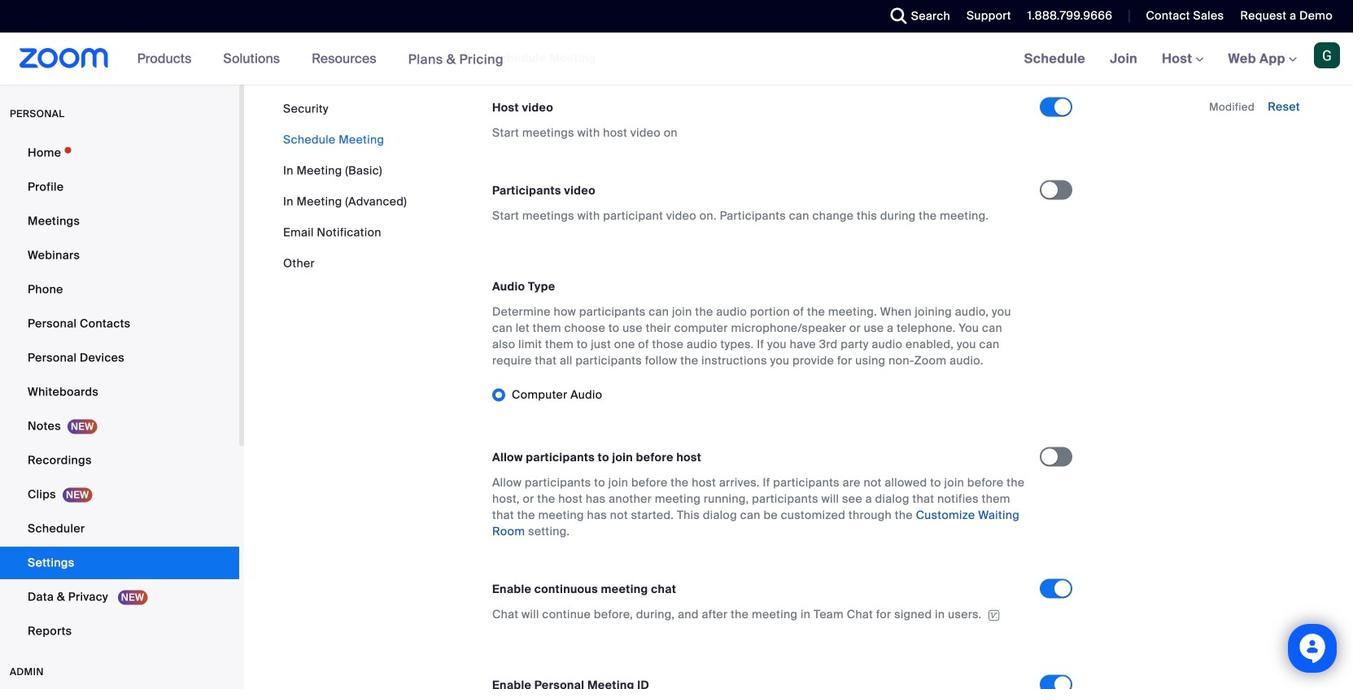 Task type: vqa. For each thing, say whether or not it's contained in the screenshot.
the top Recording
no



Task type: describe. For each thing, give the bounding box(es) containing it.
zoom logo image
[[20, 48, 109, 68]]



Task type: locate. For each thing, give the bounding box(es) containing it.
meetings navigation
[[1012, 33, 1354, 86]]

banner
[[0, 33, 1354, 86]]

personal menu menu
[[0, 137, 239, 650]]

menu bar
[[283, 101, 407, 272]]

product information navigation
[[125, 33, 516, 86]]

schedule meeting element
[[483, 46, 1311, 690]]

profile picture image
[[1315, 42, 1341, 68]]



